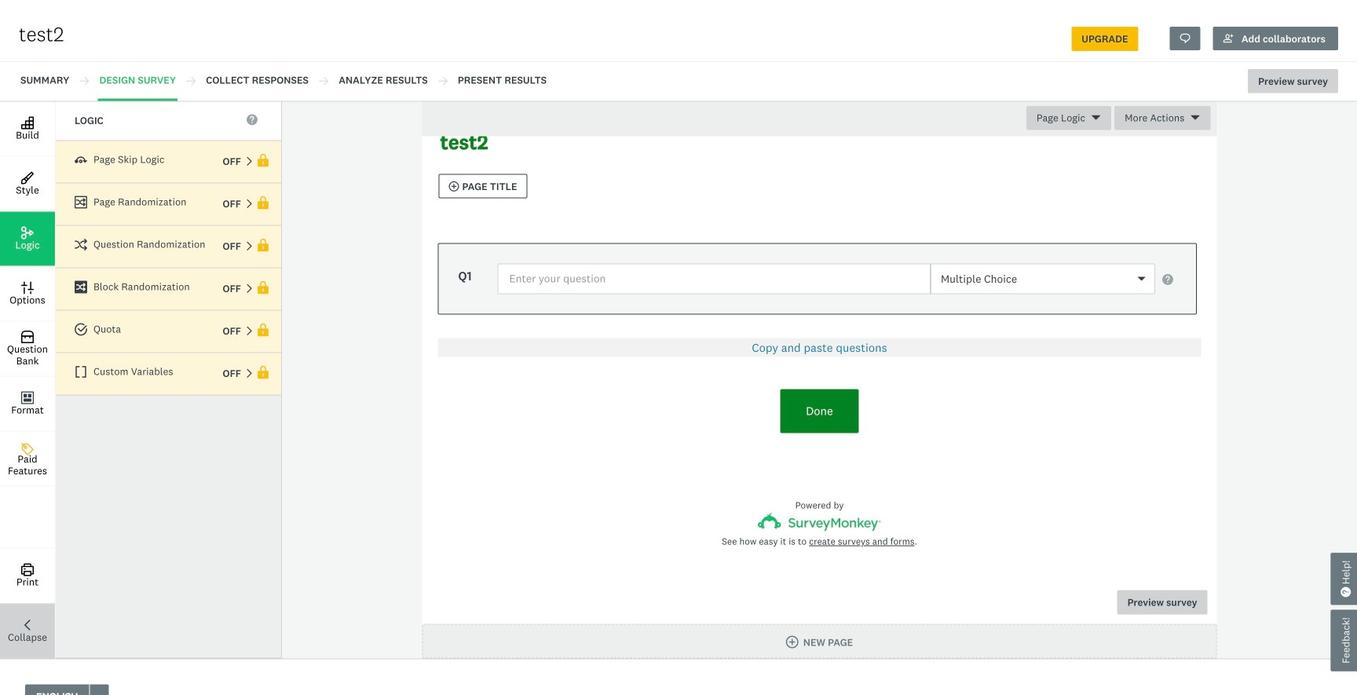 Task type: describe. For each thing, give the bounding box(es) containing it.
surveymonkey image
[[758, 513, 881, 531]]



Task type: vqa. For each thing, say whether or not it's contained in the screenshot.
Search for questions text field
no



